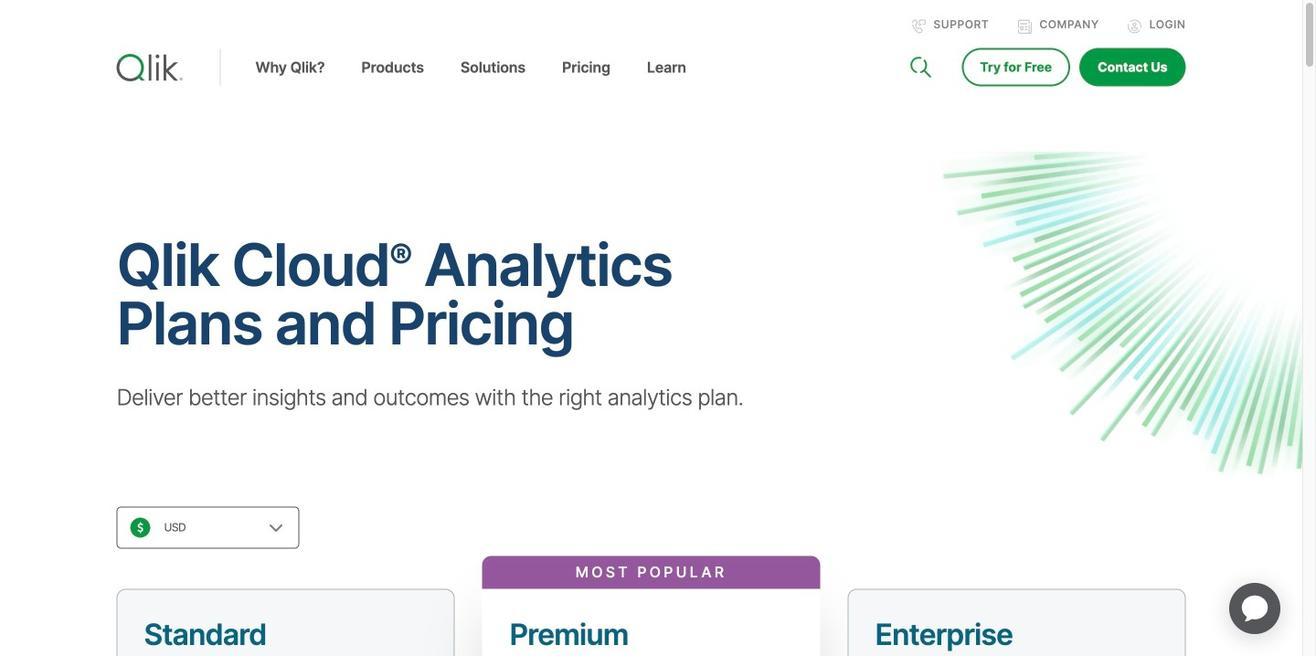Task type: locate. For each thing, give the bounding box(es) containing it.
application
[[1207, 561, 1302, 656]]

qlik image
[[117, 54, 182, 81]]



Task type: describe. For each thing, give the bounding box(es) containing it.
company image
[[1017, 19, 1032, 34]]

support image
[[912, 19, 926, 34]]

login image
[[1127, 19, 1142, 34]]



Task type: vqa. For each thing, say whether or not it's contained in the screenshot.
"APPLICATION"
yes



